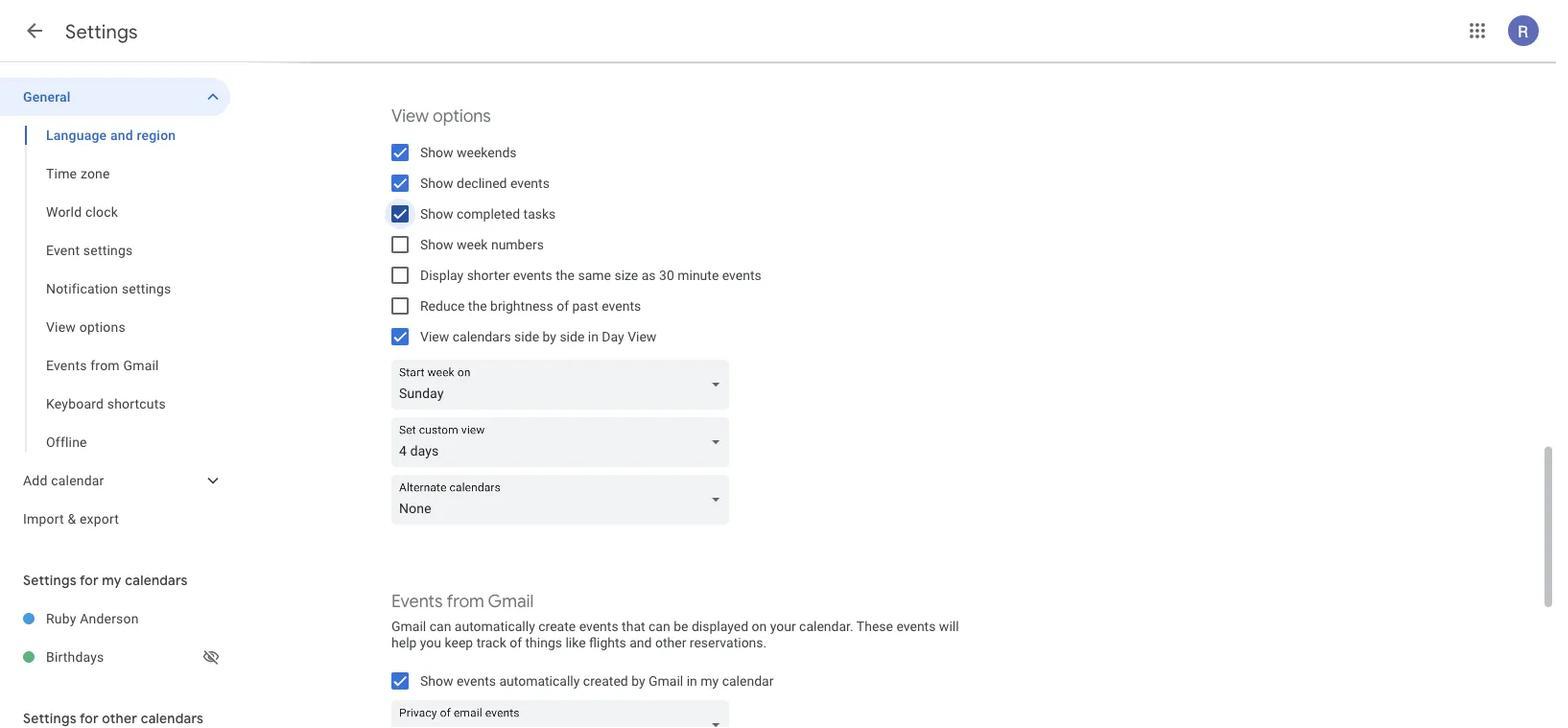 Task type: describe. For each thing, give the bounding box(es) containing it.
options inside group
[[79, 319, 126, 335]]

display shorter events the same size as 30 minute events
[[420, 267, 762, 283]]

gmail down "other"
[[649, 673, 684, 689]]

of inside events from gmail gmail can automatically create events that can be displayed on your calendar. these events will help you keep track of things like flights and other reservations.
[[510, 635, 522, 651]]

export
[[80, 511, 119, 527]]

declined
[[457, 175, 507, 191]]

settings for notification settings
[[122, 281, 171, 297]]

day
[[602, 329, 625, 345]]

keyboard
[[46, 396, 104, 412]]

events right minute
[[723, 267, 762, 283]]

view right day
[[628, 329, 657, 345]]

settings for settings
[[65, 19, 138, 44]]

ruby anderson
[[46, 611, 139, 627]]

&
[[68, 511, 76, 527]]

size
[[615, 267, 639, 283]]

be
[[674, 619, 689, 635]]

show for show events automatically created by gmail in my calendar
[[420, 673, 454, 689]]

help
[[392, 635, 417, 651]]

gmail up track
[[488, 591, 534, 613]]

1 side from the left
[[515, 329, 539, 345]]

reduce the brightness of past events
[[420, 298, 641, 314]]

things
[[526, 635, 562, 651]]

same
[[578, 267, 611, 283]]

flights
[[589, 635, 627, 651]]

event
[[46, 242, 80, 258]]

and inside group
[[110, 127, 133, 143]]

keyboard shortcuts
[[46, 396, 166, 412]]

zone
[[81, 166, 110, 181]]

1 vertical spatial automatically
[[500, 673, 580, 689]]

general tree item
[[0, 78, 230, 116]]

show for show weekends
[[420, 144, 454, 160]]

show for show declined events
[[420, 175, 454, 191]]

notification settings
[[46, 281, 171, 297]]

other
[[656, 635, 687, 651]]

import
[[23, 511, 64, 527]]

these
[[857, 619, 894, 635]]

1 horizontal spatial in
[[687, 673, 698, 689]]

view down reduce
[[420, 329, 449, 345]]

events for events from gmail
[[46, 358, 87, 373]]

events down size
[[602, 298, 641, 314]]

reduce
[[420, 298, 465, 314]]

1 vertical spatial calendars
[[125, 572, 188, 589]]

time
[[46, 166, 77, 181]]

as
[[642, 267, 656, 283]]

weekends
[[457, 144, 517, 160]]

created
[[583, 673, 628, 689]]

add
[[23, 473, 48, 489]]

ruby anderson tree item
[[0, 600, 230, 638]]

week
[[457, 237, 488, 252]]

events for events from gmail gmail can automatically create events that can be displayed on your calendar. these events will help you keep track of things like flights and other reservations.
[[392, 591, 443, 613]]

from for events from gmail gmail can automatically create events that can be displayed on your calendar. these events will help you keep track of things like flights and other reservations.
[[447, 591, 485, 613]]

world clock
[[46, 204, 118, 220]]

completed
[[457, 206, 520, 222]]

general
[[23, 89, 71, 105]]

time zone
[[46, 166, 110, 181]]

from for events from gmail
[[90, 358, 120, 373]]

shortcuts
[[107, 396, 166, 412]]

0 horizontal spatial view options
[[46, 319, 126, 335]]

track
[[477, 635, 507, 651]]

events left will at the right of the page
[[897, 619, 936, 635]]

birthdays tree item
[[0, 638, 230, 677]]

import & export
[[23, 511, 119, 527]]

you
[[420, 635, 442, 651]]

settings for my calendars
[[23, 572, 188, 589]]

events from gmail gmail can automatically create events that can be displayed on your calendar. these events will help you keep track of things like flights and other reservations.
[[392, 591, 959, 651]]

numbers
[[491, 237, 544, 252]]

0 horizontal spatial my
[[102, 572, 122, 589]]

brightness
[[491, 298, 554, 314]]

create
[[539, 619, 576, 635]]

show for show completed tasks
[[420, 206, 454, 222]]



Task type: vqa. For each thing, say whether or not it's contained in the screenshot.
the rightmost from
yes



Task type: locate. For each thing, give the bounding box(es) containing it.
1 vertical spatial and
[[630, 635, 652, 651]]

0 vertical spatial the
[[556, 267, 575, 283]]

language
[[46, 127, 107, 143]]

in
[[588, 329, 599, 345], [687, 673, 698, 689]]

keep
[[445, 635, 473, 651]]

events inside events from gmail gmail can automatically create events that can be displayed on your calendar. these events will help you keep track of things like flights and other reservations.
[[392, 591, 443, 613]]

my down reservations.
[[701, 673, 719, 689]]

that
[[622, 619, 646, 635]]

settings for event settings
[[83, 242, 133, 258]]

of
[[557, 298, 569, 314], [510, 635, 522, 651]]

show up display
[[420, 237, 454, 252]]

1 horizontal spatial by
[[632, 673, 646, 689]]

1 can from the left
[[430, 619, 451, 635]]

settings for my calendars tree
[[0, 600, 230, 677]]

0 horizontal spatial side
[[515, 329, 539, 345]]

go back image
[[23, 19, 46, 42]]

add calendar
[[23, 473, 104, 489]]

0 vertical spatial events
[[46, 358, 87, 373]]

show declined events
[[420, 175, 550, 191]]

options
[[433, 105, 491, 127], [79, 319, 126, 335]]

gmail inside group
[[123, 358, 159, 373]]

0 vertical spatial settings
[[83, 242, 133, 258]]

0 vertical spatial of
[[557, 298, 569, 314]]

automatically inside events from gmail gmail can automatically create events that can be displayed on your calendar. these events will help you keep track of things like flights and other reservations.
[[455, 619, 535, 635]]

shorter
[[467, 267, 510, 283]]

language and region
[[46, 127, 176, 143]]

settings
[[65, 19, 138, 44], [23, 572, 77, 589]]

view up show weekends at the left of page
[[392, 105, 429, 127]]

past
[[573, 298, 599, 314]]

my
[[102, 572, 122, 589], [701, 673, 719, 689]]

the down shorter
[[468, 298, 487, 314]]

birthdays link
[[46, 638, 200, 677]]

1 horizontal spatial the
[[556, 267, 575, 283]]

from inside events from gmail gmail can automatically create events that can be displayed on your calendar. these events will help you keep track of things like flights and other reservations.
[[447, 591, 485, 613]]

calendar
[[51, 473, 104, 489], [722, 673, 774, 689]]

5 show from the top
[[420, 673, 454, 689]]

show for show week numbers
[[420, 237, 454, 252]]

can
[[430, 619, 451, 635], [649, 619, 671, 635]]

events up help
[[392, 591, 443, 613]]

1 horizontal spatial events
[[392, 591, 443, 613]]

view
[[392, 105, 429, 127], [46, 319, 76, 335], [420, 329, 449, 345], [628, 329, 657, 345]]

30
[[659, 267, 675, 283]]

can right help
[[430, 619, 451, 635]]

notification
[[46, 281, 118, 297]]

1 vertical spatial by
[[632, 673, 646, 689]]

calendar up &
[[51, 473, 104, 489]]

0 vertical spatial in
[[588, 329, 599, 345]]

displayed
[[692, 619, 749, 635]]

ruby
[[46, 611, 76, 627]]

0 vertical spatial options
[[433, 105, 491, 127]]

2 can from the left
[[649, 619, 671, 635]]

settings for settings for my calendars
[[23, 572, 77, 589]]

will
[[940, 619, 959, 635]]

1 vertical spatial in
[[687, 673, 698, 689]]

1 vertical spatial of
[[510, 635, 522, 651]]

anderson
[[80, 611, 139, 627]]

show down you
[[420, 673, 454, 689]]

0 horizontal spatial and
[[110, 127, 133, 143]]

1 horizontal spatial from
[[447, 591, 485, 613]]

0 vertical spatial calendars
[[453, 329, 511, 345]]

1 horizontal spatial side
[[560, 329, 585, 345]]

0 vertical spatial my
[[102, 572, 122, 589]]

0 horizontal spatial from
[[90, 358, 120, 373]]

0 vertical spatial and
[[110, 127, 133, 143]]

calendars
[[453, 329, 511, 345], [125, 572, 188, 589]]

1 horizontal spatial options
[[433, 105, 491, 127]]

show weekends
[[420, 144, 517, 160]]

events
[[46, 358, 87, 373], [392, 591, 443, 613]]

0 vertical spatial view options
[[392, 105, 491, 127]]

events up reduce the brightness of past events
[[513, 267, 553, 283]]

and left region in the top left of the page
[[110, 127, 133, 143]]

settings right the notification
[[122, 281, 171, 297]]

events down track
[[457, 673, 496, 689]]

offline
[[46, 434, 87, 450]]

1 vertical spatial calendar
[[722, 673, 774, 689]]

1 horizontal spatial of
[[557, 298, 569, 314]]

0 horizontal spatial of
[[510, 635, 522, 651]]

and inside events from gmail gmail can automatically create events that can be displayed on your calendar. these events will help you keep track of things like flights and other reservations.
[[630, 635, 652, 651]]

tree containing general
[[0, 78, 230, 538]]

by down reduce the brightness of past events
[[543, 329, 557, 345]]

calendar.
[[800, 619, 854, 635]]

1 vertical spatial view options
[[46, 319, 126, 335]]

show events automatically created by gmail in my calendar
[[420, 673, 774, 689]]

0 vertical spatial by
[[543, 329, 557, 345]]

show left the weekends on the left top of the page
[[420, 144, 454, 160]]

settings heading
[[65, 19, 138, 44]]

automatically
[[455, 619, 535, 635], [500, 673, 580, 689]]

world
[[46, 204, 82, 220]]

1 horizontal spatial calendars
[[453, 329, 511, 345]]

my right for
[[102, 572, 122, 589]]

1 vertical spatial the
[[468, 298, 487, 314]]

1 vertical spatial settings
[[122, 281, 171, 297]]

side
[[515, 329, 539, 345], [560, 329, 585, 345]]

gmail
[[123, 358, 159, 373], [488, 591, 534, 613], [392, 619, 426, 635], [649, 673, 684, 689]]

1 show from the top
[[420, 144, 454, 160]]

calendars down reduce
[[453, 329, 511, 345]]

events inside group
[[46, 358, 87, 373]]

and
[[110, 127, 133, 143], [630, 635, 652, 651]]

view options
[[392, 105, 491, 127], [46, 319, 126, 335]]

1 vertical spatial settings
[[23, 572, 77, 589]]

in left day
[[588, 329, 599, 345]]

in down reservations.
[[687, 673, 698, 689]]

tasks
[[524, 206, 556, 222]]

and left "other"
[[630, 635, 652, 651]]

0 horizontal spatial options
[[79, 319, 126, 335]]

clock
[[85, 204, 118, 220]]

event settings
[[46, 242, 133, 258]]

from up keyboard shortcuts
[[90, 358, 120, 373]]

group
[[0, 116, 230, 462]]

view down the notification
[[46, 319, 76, 335]]

settings up notification settings
[[83, 242, 133, 258]]

1 horizontal spatial view options
[[392, 105, 491, 127]]

2 show from the top
[[420, 175, 454, 191]]

None field
[[392, 360, 737, 410], [392, 418, 737, 467], [392, 475, 737, 525], [392, 701, 737, 728], [392, 360, 737, 410], [392, 418, 737, 467], [392, 475, 737, 525], [392, 701, 737, 728]]

calendar down reservations.
[[722, 673, 774, 689]]

0 vertical spatial automatically
[[455, 619, 535, 635]]

show completed tasks
[[420, 206, 556, 222]]

0 horizontal spatial in
[[588, 329, 599, 345]]

gmail up shortcuts
[[123, 358, 159, 373]]

settings
[[83, 242, 133, 258], [122, 281, 171, 297]]

display
[[420, 267, 464, 283]]

your
[[770, 619, 796, 635]]

from inside group
[[90, 358, 120, 373]]

1 vertical spatial events
[[392, 591, 443, 613]]

events
[[511, 175, 550, 191], [513, 267, 553, 283], [723, 267, 762, 283], [602, 298, 641, 314], [579, 619, 619, 635], [897, 619, 936, 635], [457, 673, 496, 689]]

automatically left create
[[455, 619, 535, 635]]

reservations.
[[690, 635, 767, 651]]

options up events from gmail
[[79, 319, 126, 335]]

can left be
[[649, 619, 671, 635]]

on
[[752, 619, 767, 635]]

the left same
[[556, 267, 575, 283]]

show
[[420, 144, 454, 160], [420, 175, 454, 191], [420, 206, 454, 222], [420, 237, 454, 252], [420, 673, 454, 689]]

0 vertical spatial settings
[[65, 19, 138, 44]]

0 horizontal spatial events
[[46, 358, 87, 373]]

view options down the notification
[[46, 319, 126, 335]]

0 horizontal spatial calendars
[[125, 572, 188, 589]]

3 show from the top
[[420, 206, 454, 222]]

events up the keyboard
[[46, 358, 87, 373]]

side down past
[[560, 329, 585, 345]]

from
[[90, 358, 120, 373], [447, 591, 485, 613]]

show down show weekends at the left of page
[[420, 175, 454, 191]]

group containing language and region
[[0, 116, 230, 462]]

events from gmail
[[46, 358, 159, 373]]

for
[[80, 572, 99, 589]]

1 horizontal spatial my
[[701, 673, 719, 689]]

of right track
[[510, 635, 522, 651]]

view inside group
[[46, 319, 76, 335]]

settings up general tree item
[[65, 19, 138, 44]]

settings left for
[[23, 572, 77, 589]]

1 vertical spatial my
[[701, 673, 719, 689]]

view calendars side by side in day view
[[420, 329, 657, 345]]

events left that at the left bottom of the page
[[579, 619, 619, 635]]

1 vertical spatial from
[[447, 591, 485, 613]]

0 horizontal spatial can
[[430, 619, 451, 635]]

1 horizontal spatial can
[[649, 619, 671, 635]]

0 horizontal spatial the
[[468, 298, 487, 314]]

view options up show weekends at the left of page
[[392, 105, 491, 127]]

1 horizontal spatial and
[[630, 635, 652, 651]]

events up tasks
[[511, 175, 550, 191]]

0 vertical spatial calendar
[[51, 473, 104, 489]]

gmail left keep
[[392, 619, 426, 635]]

from up keep
[[447, 591, 485, 613]]

tree
[[0, 78, 230, 538]]

minute
[[678, 267, 719, 283]]

calendars up the ruby anderson tree item
[[125, 572, 188, 589]]

1 horizontal spatial calendar
[[722, 673, 774, 689]]

region
[[137, 127, 176, 143]]

0 vertical spatial from
[[90, 358, 120, 373]]

automatically down the things
[[500, 673, 580, 689]]

0 horizontal spatial calendar
[[51, 473, 104, 489]]

by right created
[[632, 673, 646, 689]]

side down reduce the brightness of past events
[[515, 329, 539, 345]]

1 vertical spatial options
[[79, 319, 126, 335]]

birthdays
[[46, 649, 104, 665]]

2 side from the left
[[560, 329, 585, 345]]

show left completed
[[420, 206, 454, 222]]

like
[[566, 635, 586, 651]]

by
[[543, 329, 557, 345], [632, 673, 646, 689]]

0 horizontal spatial by
[[543, 329, 557, 345]]

of left past
[[557, 298, 569, 314]]

4 show from the top
[[420, 237, 454, 252]]

the
[[556, 267, 575, 283], [468, 298, 487, 314]]

show week numbers
[[420, 237, 544, 252]]

options up show weekends at the left of page
[[433, 105, 491, 127]]



